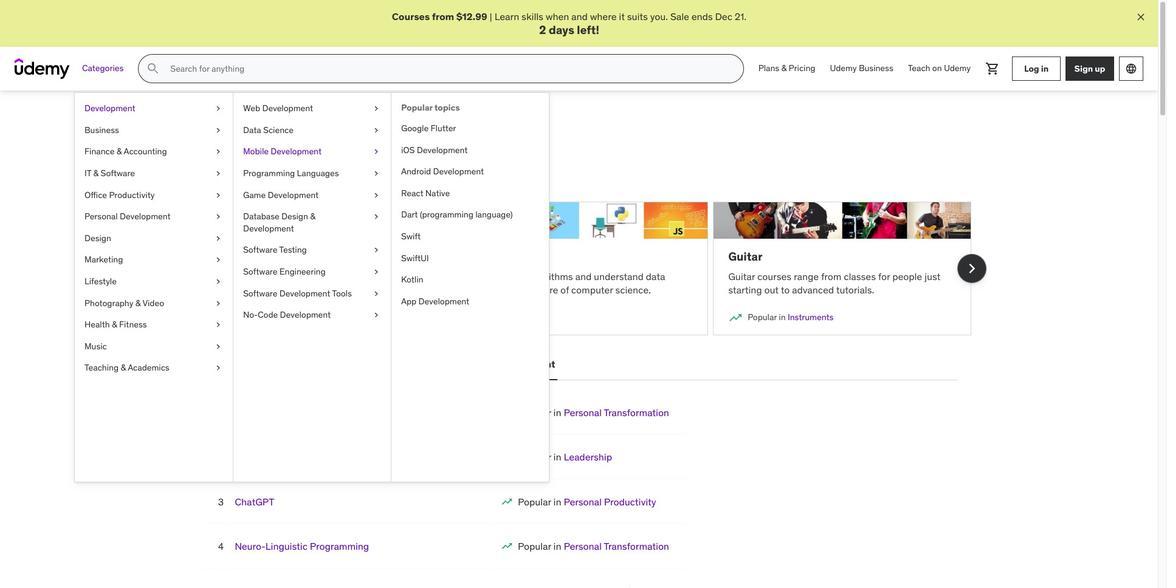 Task type: vqa. For each thing, say whether or not it's contained in the screenshot.
FULL
no



Task type: locate. For each thing, give the bounding box(es) containing it.
in
[[1041, 63, 1049, 74], [252, 312, 259, 323], [779, 312, 786, 323], [554, 407, 561, 419], [554, 451, 561, 463], [554, 496, 561, 508], [554, 541, 561, 553]]

0 vertical spatial skills
[[522, 10, 543, 22]]

0 vertical spatial productivity
[[109, 189, 155, 200]]

1 horizontal spatial design
[[281, 211, 308, 222]]

xsmall image inside the 'personal development' link
[[213, 211, 223, 223]]

2 horizontal spatial from
[[821, 270, 842, 283]]

xsmall image inside database design & development link
[[371, 211, 381, 223]]

skills inside the courses from $12.99 | learn skills when and where it suits you. sale ends dec 21. 2 days left!
[[522, 10, 543, 22]]

courses
[[392, 10, 430, 22]]

1 horizontal spatial udemy
[[944, 63, 971, 74]]

1 horizontal spatial popular in image
[[728, 311, 743, 325]]

popular in image
[[728, 311, 743, 325], [501, 541, 513, 553]]

software up code
[[243, 288, 277, 299]]

2 guitar from the top
[[728, 270, 755, 283]]

popular in image inside carousel element
[[202, 311, 216, 325]]

teaching & academics
[[85, 363, 169, 373]]

build
[[503, 270, 524, 283]]

1 horizontal spatial learn
[[465, 270, 490, 283]]

1 vertical spatial personal development
[[450, 358, 555, 370]]

development inside database design & development
[[243, 223, 294, 234]]

business link
[[75, 120, 233, 141]]

mobile development link
[[233, 141, 391, 163]]

at
[[512, 284, 520, 296]]

courses from $12.99 | learn skills when and where it suits you. sale ends dec 21. 2 days left!
[[392, 10, 747, 37]]

0 horizontal spatial udemy
[[830, 63, 857, 74]]

range
[[794, 270, 819, 283]]

topics up the flutter
[[434, 102, 460, 113]]

xsmall image inside business link
[[213, 124, 223, 136]]

& right 'it' in the top of the page
[[93, 168, 99, 179]]

xsmall image inside software testing link
[[371, 245, 381, 257]]

learn for learn to build algorithms and understand data structures at the core of computer science.
[[465, 270, 490, 283]]

udemy image
[[15, 58, 70, 79]]

personal transformation link for 5th cell from the bottom of the page
[[564, 407, 669, 419]]

1 horizontal spatial from
[[432, 10, 454, 22]]

xsmall image inside no-code development link
[[371, 310, 381, 321]]

learn left something
[[186, 155, 211, 167]]

0 vertical spatial from
[[432, 10, 454, 22]]

0 horizontal spatial personal development
[[85, 211, 171, 222]]

1 vertical spatial guitar
[[728, 270, 755, 283]]

software engineering
[[243, 266, 326, 277]]

1 vertical spatial data
[[261, 312, 279, 323]]

software up statistical
[[243, 245, 277, 256]]

udemy right on
[[944, 63, 971, 74]]

0 horizontal spatial popular in image
[[501, 541, 513, 553]]

or
[[332, 155, 341, 167]]

xsmall image for game development
[[371, 189, 381, 201]]

health & fitness
[[85, 319, 147, 330]]

0 horizontal spatial popular in image
[[202, 311, 216, 325]]

2 personal transformation link from the top
[[564, 541, 669, 553]]

data right the no-
[[261, 312, 279, 323]]

business up finance
[[85, 124, 119, 135]]

sign
[[1075, 63, 1093, 74]]

1 vertical spatial transformation
[[604, 541, 669, 553]]

0 vertical spatial popular in image
[[202, 311, 216, 325]]

to up structures
[[492, 270, 501, 283]]

xsmall image inside office productivity link
[[213, 189, 223, 201]]

personal development
[[85, 211, 171, 222], [450, 358, 555, 370]]

development
[[85, 103, 135, 114], [262, 103, 313, 114], [417, 144, 468, 155], [271, 146, 322, 157], [433, 166, 484, 177], [268, 189, 319, 200], [120, 211, 171, 222], [243, 223, 294, 234], [279, 288, 330, 299], [419, 296, 469, 307], [280, 310, 331, 320], [493, 358, 555, 370]]

and inside the learn to build algorithms and understand data structures at the core of computer science.
[[575, 270, 592, 283]]

ios development
[[401, 144, 468, 155]]

0 vertical spatial guitar
[[728, 249, 763, 264]]

xsmall image for personal development
[[213, 211, 223, 223]]

development inside 'link'
[[417, 144, 468, 155]]

1 vertical spatial and
[[248, 120, 275, 139]]

personal transformation link
[[564, 407, 669, 419], [564, 541, 669, 553]]

xsmall image inside photography & video link
[[213, 298, 223, 310]]

probability
[[265, 270, 311, 283]]

xsmall image
[[371, 103, 381, 115], [213, 124, 223, 136], [371, 124, 381, 136], [213, 146, 223, 158], [213, 168, 223, 180], [371, 189, 381, 201], [371, 211, 381, 223], [371, 245, 381, 257], [371, 266, 381, 278], [213, 298, 223, 310], [213, 319, 223, 331], [213, 341, 223, 353], [213, 363, 223, 374]]

0 vertical spatial data
[[243, 124, 261, 135]]

popular in image inside carousel element
[[728, 311, 743, 325]]

from left $12.99
[[432, 10, 454, 22]]

guitar inside guitar courses range from classes for people just starting out to advanced tutorials.
[[728, 270, 755, 283]]

software down machine learning
[[243, 266, 277, 277]]

dec
[[715, 10, 732, 22]]

0 horizontal spatial learn
[[186, 155, 211, 167]]

development for the app development "link"
[[419, 296, 469, 307]]

1 transformation from the top
[[604, 407, 669, 419]]

design inside design link
[[85, 233, 111, 244]]

chatgpt link
[[235, 496, 274, 508]]

0 vertical spatial transformation
[[604, 407, 669, 419]]

guitar
[[728, 249, 763, 264], [728, 270, 755, 283]]

learn to build algorithms and understand data structures at the core of computer science. link
[[450, 202, 708, 336]]

0 vertical spatial popular in personal transformation
[[518, 407, 669, 419]]

development inside button
[[493, 358, 555, 370]]

design up marketing
[[85, 233, 111, 244]]

udemy right the pricing
[[830, 63, 857, 74]]

business left teach
[[859, 63, 893, 74]]

1 horizontal spatial productivity
[[604, 496, 656, 508]]

personal inside button
[[450, 358, 491, 370]]

development for the 'personal development' link
[[120, 211, 171, 222]]

and up left!
[[571, 10, 588, 22]]

native
[[425, 188, 450, 199]]

2 vertical spatial learn
[[465, 270, 490, 283]]

learn
[[495, 10, 519, 22], [186, 155, 211, 167], [465, 270, 490, 283]]

in left leadership 'link' on the bottom of the page
[[554, 451, 561, 463]]

testing
[[279, 245, 307, 256]]

it & software link
[[75, 163, 233, 185]]

personal development for personal development button
[[450, 358, 555, 370]]

popular in data & analytics
[[221, 312, 323, 323]]

popular topics
[[401, 102, 460, 113]]

learn up structures
[[465, 270, 490, 283]]

1 vertical spatial popular in image
[[501, 541, 513, 553]]

& right teaching
[[121, 363, 126, 373]]

cell
[[518, 407, 669, 419], [518, 451, 612, 463], [518, 496, 656, 508], [518, 541, 669, 553], [518, 585, 669, 588]]

music
[[85, 341, 107, 352]]

0 vertical spatial programming
[[243, 168, 295, 179]]

something
[[213, 155, 260, 167]]

personal development inside button
[[450, 358, 555, 370]]

data down web
[[243, 124, 261, 135]]

in right log
[[1041, 63, 1049, 74]]

5 cell from the top
[[518, 585, 669, 588]]

from
[[432, 10, 454, 22], [821, 270, 842, 283], [226, 284, 246, 296]]

xsmall image inside the finance & accounting link
[[213, 146, 223, 158]]

xsmall image for it & software
[[213, 168, 223, 180]]

office productivity link
[[75, 185, 233, 206]]

0 horizontal spatial from
[[226, 284, 246, 296]]

& for accounting
[[117, 146, 122, 157]]

& for fitness
[[112, 319, 117, 330]]

1 vertical spatial popular in image
[[501, 496, 513, 508]]

xsmall image inside the 'marketing' link
[[213, 254, 223, 266]]

& right finance
[[117, 146, 122, 157]]

finance & accounting
[[85, 146, 167, 157]]

popular in leadership
[[518, 451, 612, 463]]

business
[[859, 63, 893, 74], [85, 124, 119, 135]]

0 vertical spatial popular in image
[[728, 311, 743, 325]]

0 vertical spatial topics
[[434, 102, 460, 113]]

development for personal development button
[[493, 358, 555, 370]]

xsmall image inside programming languages link
[[371, 168, 381, 180]]

xsmall image inside teaching & academics link
[[213, 363, 223, 374]]

popular in image for popular in personal transformation
[[501, 541, 513, 553]]

xsmall image
[[213, 103, 223, 115], [371, 146, 381, 158], [371, 168, 381, 180], [213, 189, 223, 201], [213, 211, 223, 223], [213, 233, 223, 245], [213, 254, 223, 266], [213, 276, 223, 288], [371, 288, 381, 300], [371, 310, 381, 321]]

game development
[[243, 189, 319, 200]]

from up advanced
[[821, 270, 842, 283]]

2 transformation from the top
[[604, 541, 669, 553]]

1 horizontal spatial personal development
[[450, 358, 555, 370]]

learn inside the courses from $12.99 | learn skills when and where it suits you. sale ends dec 21. 2 days left!
[[495, 10, 519, 22]]

programming down completely
[[243, 168, 295, 179]]

xsmall image inside it & software link
[[213, 168, 223, 180]]

ios
[[401, 144, 415, 155]]

1 vertical spatial topics
[[345, 120, 389, 139]]

and up mobile
[[248, 120, 275, 139]]

dart (programming language)
[[401, 209, 513, 220]]

chatgpt
[[235, 496, 274, 508]]

& right health
[[112, 319, 117, 330]]

1 vertical spatial skills
[[438, 155, 459, 167]]

to inside guitar courses range from classes for people just starting out to advanced tutorials.
[[781, 284, 790, 296]]

xsmall image for web development
[[371, 103, 381, 115]]

health
[[85, 319, 110, 330]]

0 vertical spatial personal development
[[85, 211, 171, 222]]

from inside the courses from $12.99 | learn skills when and where it suits you. sale ends dec 21. 2 days left!
[[432, 10, 454, 22]]

1 personal transformation link from the top
[[564, 407, 669, 419]]

plans & pricing link
[[751, 54, 823, 83]]

guitar for guitar
[[728, 249, 763, 264]]

software up office productivity
[[101, 168, 135, 179]]

1 vertical spatial from
[[821, 270, 842, 283]]

popular in image
[[202, 311, 216, 325], [501, 496, 513, 508]]

0 vertical spatial design
[[281, 211, 308, 222]]

popular in personal transformation up leadership 'link' on the bottom of the page
[[518, 407, 669, 419]]

2 vertical spatial from
[[226, 284, 246, 296]]

& left video
[[135, 298, 141, 309]]

1 horizontal spatial topics
[[434, 102, 460, 113]]

1 udemy from the left
[[830, 63, 857, 74]]

1 popular in personal transformation from the top
[[518, 407, 669, 419]]

advanced
[[792, 284, 834, 296]]

development for software development tools link at the left of the page
[[279, 288, 330, 299]]

app
[[401, 296, 417, 307]]

swiftui
[[401, 253, 429, 264]]

leadership
[[564, 451, 612, 463]]

design down game development
[[281, 211, 308, 222]]

1 vertical spatial popular in personal transformation
[[518, 541, 669, 553]]

0 horizontal spatial business
[[85, 124, 119, 135]]

personal development button
[[448, 350, 558, 379]]

0 vertical spatial learn
[[495, 10, 519, 22]]

shopping cart with 0 items image
[[985, 62, 1000, 76]]

1 guitar from the top
[[728, 249, 763, 264]]

skills right existing
[[438, 155, 459, 167]]

categories
[[82, 63, 124, 74]]

learning
[[251, 249, 299, 264]]

learn to build algorithms and understand data structures at the core of computer science.
[[465, 270, 665, 296]]

1 vertical spatial programming
[[310, 541, 369, 553]]

completely
[[262, 155, 310, 167]]

personal development link
[[75, 206, 233, 228]]

3 cell from the top
[[518, 496, 656, 508]]

in up popular in leadership
[[554, 407, 561, 419]]

teach
[[324, 270, 349, 283]]

xsmall image for health & fitness
[[213, 319, 223, 331]]

android development
[[401, 166, 484, 177]]

learn right |
[[495, 10, 519, 22]]

xsmall image for no-code development
[[371, 310, 381, 321]]

to right out on the right of page
[[781, 284, 790, 296]]

& for academics
[[121, 363, 126, 373]]

popular in personal transformation down popular in personal productivity
[[518, 541, 669, 553]]

it & software
[[85, 168, 135, 179]]

xsmall image inside music link
[[213, 341, 223, 353]]

app development link
[[391, 291, 549, 313]]

use
[[202, 270, 218, 283]]

1 horizontal spatial business
[[859, 63, 893, 74]]

(programming
[[420, 209, 473, 220]]

topics up improve
[[345, 120, 389, 139]]

how
[[400, 270, 418, 283]]

development for web development link
[[262, 103, 313, 114]]

personal transformation link up leadership 'link' on the bottom of the page
[[564, 407, 669, 419]]

and inside the courses from $12.99 | learn skills when and where it suits you. sale ends dec 21. 2 days left!
[[571, 10, 588, 22]]

xsmall image inside "lifestyle" link
[[213, 276, 223, 288]]

1 vertical spatial personal transformation link
[[564, 541, 669, 553]]

popular in image for popular in data & analytics
[[202, 311, 216, 325]]

courses
[[757, 270, 792, 283]]

1 vertical spatial learn
[[186, 155, 211, 167]]

improve
[[343, 155, 378, 167]]

log in link
[[1012, 57, 1061, 81]]

2 vertical spatial and
[[575, 270, 592, 283]]

0 horizontal spatial programming
[[243, 168, 295, 179]]

skills up 2
[[522, 10, 543, 22]]

personal transformation link for fourth cell from the top of the page
[[564, 541, 669, 553]]

swiftui link
[[391, 248, 549, 269]]

1 vertical spatial design
[[85, 233, 111, 244]]

in left instruments "link"
[[779, 312, 786, 323]]

0 vertical spatial and
[[571, 10, 588, 22]]

0 horizontal spatial skills
[[438, 155, 459, 167]]

programming
[[243, 168, 295, 179], [310, 541, 369, 553]]

teaching
[[85, 363, 119, 373]]

xsmall image inside software engineering link
[[371, 266, 381, 278]]

learn inside the learn to build algorithms and understand data structures at the core of computer science.
[[465, 270, 490, 283]]

development inside "link"
[[419, 296, 469, 307]]

xsmall image inside design link
[[213, 233, 223, 245]]

programming inside programming languages link
[[243, 168, 295, 179]]

2 horizontal spatial learn
[[495, 10, 519, 22]]

xsmall image inside web development link
[[371, 103, 381, 115]]

carousel element
[[186, 187, 986, 350]]

xsmall image inside the game development link
[[371, 189, 381, 201]]

personal transformation link down the 'personal productivity' link
[[564, 541, 669, 553]]

& down the game development link at left top
[[310, 211, 315, 222]]

xsmall image for marketing
[[213, 254, 223, 266]]

personal
[[85, 211, 118, 222], [450, 358, 491, 370], [564, 407, 602, 419], [564, 496, 602, 508], [564, 541, 602, 553]]

data science
[[243, 124, 294, 135]]

topics
[[434, 102, 460, 113], [345, 120, 389, 139]]

udemy business
[[830, 63, 893, 74]]

1 horizontal spatial skills
[[522, 10, 543, 22]]

xsmall image inside mobile development link
[[371, 146, 381, 158]]

udemy
[[830, 63, 857, 74], [944, 63, 971, 74]]

xsmall image inside development link
[[213, 103, 223, 115]]

Search for anything text field
[[168, 58, 729, 79]]

left!
[[577, 23, 599, 37]]

machine learning
[[202, 249, 299, 264]]

data inside carousel element
[[261, 312, 279, 323]]

design inside database design & development
[[281, 211, 308, 222]]

programming right "linguistic" on the left of page
[[310, 541, 369, 553]]

& right plans
[[782, 63, 787, 74]]

0 horizontal spatial design
[[85, 233, 111, 244]]

of
[[561, 284, 569, 296]]

4 cell from the top
[[518, 541, 669, 553]]

0 vertical spatial personal transformation link
[[564, 407, 669, 419]]

xsmall image inside data science link
[[371, 124, 381, 136]]

web
[[243, 103, 260, 114]]

from down statistical
[[226, 284, 246, 296]]

popular in personal transformation
[[518, 407, 669, 419], [518, 541, 669, 553]]

xsmall image inside health & fitness link
[[213, 319, 223, 331]]

& for pricing
[[782, 63, 787, 74]]

xsmall image inside software development tools link
[[371, 288, 381, 300]]

and up computer
[[575, 270, 592, 283]]

1 horizontal spatial popular in image
[[501, 496, 513, 508]]

& right code
[[281, 312, 286, 323]]



Task type: describe. For each thing, give the bounding box(es) containing it.
popular in image for popular in instruments
[[728, 311, 743, 325]]

when
[[546, 10, 569, 22]]

0 horizontal spatial topics
[[345, 120, 389, 139]]

xsmall image for design
[[213, 233, 223, 245]]

in down popular in leadership
[[554, 496, 561, 508]]

xsmall image for development
[[213, 103, 223, 115]]

core
[[539, 284, 558, 296]]

mobile
[[243, 146, 269, 157]]

development for ios development 'link'
[[417, 144, 468, 155]]

accounting
[[124, 146, 167, 157]]

teach on udemy link
[[901, 54, 978, 83]]

office
[[85, 189, 107, 200]]

software for software development tools
[[243, 288, 277, 299]]

popular inside mobile development element
[[401, 102, 433, 113]]

ios development link
[[391, 140, 549, 161]]

programming languages link
[[233, 163, 391, 185]]

next image
[[962, 259, 981, 278]]

xsmall image for software testing
[[371, 245, 381, 257]]

teach
[[908, 63, 930, 74]]

bestselling button
[[201, 350, 258, 379]]

out
[[764, 284, 779, 296]]

programming languages
[[243, 168, 339, 179]]

development for 'android development' link
[[433, 166, 484, 177]]

to up software development tools link at the left of the page
[[313, 270, 322, 283]]

plans
[[759, 63, 779, 74]]

from inside use statistical probability to teach computers how to learn from data.
[[226, 284, 246, 296]]

plans & pricing
[[759, 63, 816, 74]]

photography
[[85, 298, 133, 309]]

marketing link
[[75, 249, 233, 271]]

game
[[243, 189, 266, 200]]

1 horizontal spatial programming
[[310, 541, 369, 553]]

popular in image for popular in personal productivity
[[501, 496, 513, 508]]

0 horizontal spatial productivity
[[109, 189, 155, 200]]

& inside carousel element
[[281, 312, 286, 323]]

office productivity
[[85, 189, 155, 200]]

web development
[[243, 103, 313, 114]]

new
[[312, 155, 330, 167]]

language)
[[475, 209, 513, 220]]

engineering
[[279, 266, 326, 277]]

close image
[[1135, 11, 1147, 23]]

people
[[893, 270, 922, 283]]

pricing
[[789, 63, 816, 74]]

bestselling
[[203, 358, 256, 370]]

2 udemy from the left
[[944, 63, 971, 74]]

languages
[[297, 168, 339, 179]]

up
[[1095, 63, 1105, 74]]

xsmall image for programming languages
[[371, 168, 381, 180]]

1 cell from the top
[[518, 407, 669, 419]]

development for mobile development link
[[271, 146, 322, 157]]

choose a language image
[[1125, 63, 1137, 75]]

where
[[590, 10, 617, 22]]

no-code development
[[243, 310, 331, 320]]

mobile development element
[[391, 93, 549, 482]]

xsmall image for software engineering
[[371, 266, 381, 278]]

finance
[[85, 146, 115, 157]]

neuro-linguistic programming link
[[235, 541, 369, 553]]

neuro-
[[235, 541, 266, 553]]

data.
[[248, 284, 270, 296]]

classes
[[844, 270, 876, 283]]

from inside guitar courses range from classes for people just starting out to advanced tutorials.
[[821, 270, 842, 283]]

computer
[[571, 284, 613, 296]]

1 vertical spatial productivity
[[604, 496, 656, 508]]

xsmall image for database design & development
[[371, 211, 381, 223]]

linguistic
[[265, 541, 308, 553]]

ends
[[692, 10, 713, 22]]

xsmall image for finance & accounting
[[213, 146, 223, 158]]

xsmall image for business
[[213, 124, 223, 136]]

database design & development
[[243, 211, 315, 234]]

& for software
[[93, 168, 99, 179]]

starting
[[728, 284, 762, 296]]

popular in personal productivity
[[518, 496, 656, 508]]

science
[[263, 124, 294, 135]]

to inside the learn to build algorithms and understand data structures at the core of computer science.
[[492, 270, 501, 283]]

trending
[[278, 120, 342, 139]]

it
[[619, 10, 625, 22]]

statistical
[[221, 270, 263, 283]]

photography & video link
[[75, 293, 233, 314]]

software for software engineering
[[243, 266, 277, 277]]

code
[[258, 310, 278, 320]]

xsmall image for data science
[[371, 124, 381, 136]]

app development
[[401, 296, 469, 307]]

software for software testing
[[243, 245, 277, 256]]

mobile development
[[243, 146, 322, 157]]

guitar courses range from classes for people just starting out to advanced tutorials.
[[728, 270, 941, 296]]

xsmall image for music
[[213, 341, 223, 353]]

xsmall image for lifestyle
[[213, 276, 223, 288]]

fitness
[[119, 319, 147, 330]]

topics inside mobile development element
[[434, 102, 460, 113]]

xsmall image for software development tools
[[371, 288, 381, 300]]

2 cell from the top
[[518, 451, 612, 463]]

data science link
[[233, 120, 391, 141]]

& inside database design & development
[[310, 211, 315, 222]]

software development tools
[[243, 288, 352, 299]]

xsmall image for teaching & academics
[[213, 363, 223, 374]]

submit search image
[[146, 62, 161, 76]]

in down data.
[[252, 312, 259, 323]]

sale
[[670, 10, 689, 22]]

design link
[[75, 228, 233, 249]]

to right how at the left
[[420, 270, 429, 283]]

instruments link
[[788, 312, 834, 323]]

tutorials.
[[836, 284, 874, 296]]

2 popular in personal transformation from the top
[[518, 541, 669, 553]]

neuro-linguistic programming
[[235, 541, 369, 553]]

1 vertical spatial business
[[85, 124, 119, 135]]

sign up link
[[1066, 57, 1114, 81]]

understand
[[594, 270, 644, 283]]

xsmall image for office productivity
[[213, 189, 223, 201]]

log
[[1024, 63, 1039, 74]]

algorithms
[[527, 270, 573, 283]]

teach on udemy
[[908, 63, 971, 74]]

you.
[[650, 10, 668, 22]]

categories button
[[75, 54, 131, 83]]

the
[[522, 284, 537, 296]]

xsmall image for mobile development
[[371, 146, 381, 158]]

& for video
[[135, 298, 141, 309]]

xsmall image for photography & video
[[213, 298, 223, 310]]

software engineering link
[[233, 261, 391, 283]]

marketing
[[85, 254, 123, 265]]

google
[[401, 123, 429, 134]]

academics
[[128, 363, 169, 373]]

on
[[932, 63, 942, 74]]

kotlin
[[401, 274, 423, 285]]

development for the game development link at left top
[[268, 189, 319, 200]]

in down popular in personal productivity
[[554, 541, 561, 553]]

react native link
[[391, 183, 549, 204]]

popular in instruments
[[748, 312, 834, 323]]

personal development for the 'personal development' link
[[85, 211, 171, 222]]

android
[[401, 166, 431, 177]]

0 vertical spatial business
[[859, 63, 893, 74]]

learn for learn something completely new or improve your existing skills
[[186, 155, 211, 167]]

analytics
[[288, 312, 323, 323]]

suits
[[627, 10, 648, 22]]

computers
[[351, 270, 398, 283]]

guitar for guitar courses range from classes for people just starting out to advanced tutorials.
[[728, 270, 755, 283]]

learn something completely new or improve your existing skills
[[186, 155, 459, 167]]

video
[[143, 298, 164, 309]]

no-code development link
[[233, 305, 391, 326]]



